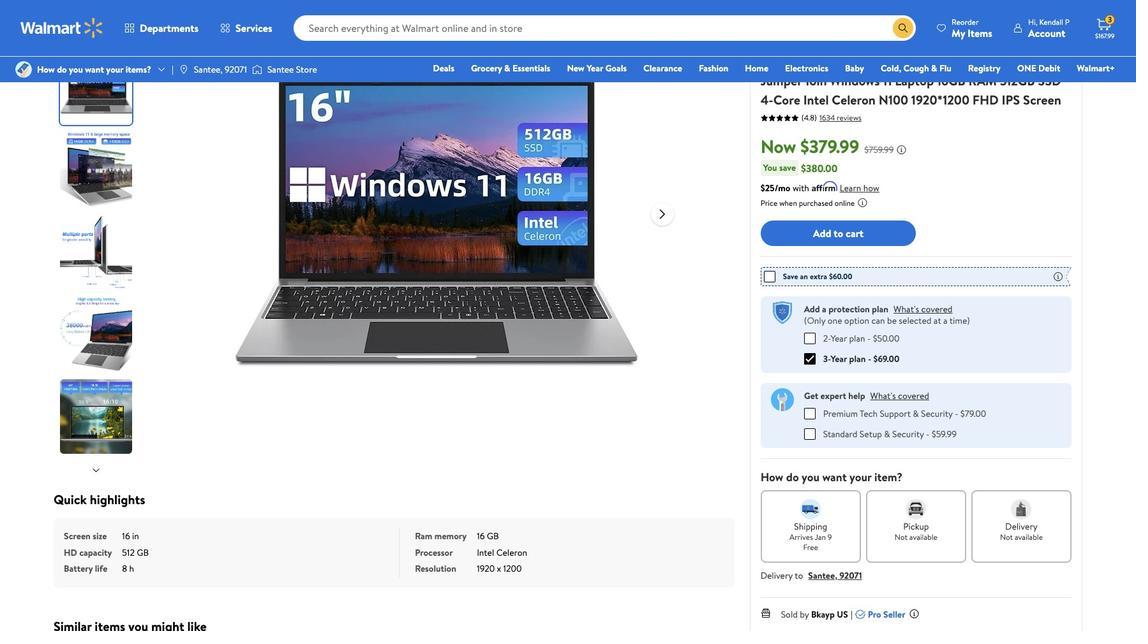 Task type: describe. For each thing, give the bounding box(es) containing it.
expert
[[821, 390, 846, 402]]

selected
[[899, 315, 932, 327]]

departments button
[[114, 13, 209, 43]]

learn
[[840, 182, 861, 195]]

screen size
[[64, 530, 107, 543]]

16 for 16 in
[[122, 530, 130, 543]]

0 vertical spatial 92071
[[225, 63, 247, 76]]

pro seller info image
[[909, 610, 919, 620]]

core
[[773, 91, 800, 109]]

3 $167.99
[[1095, 14, 1115, 40]]

what's covered button for get expert help
[[870, 390, 929, 402]]

0 vertical spatial security
[[921, 408, 953, 420]]

protection
[[829, 303, 870, 316]]

add for add to cart
[[813, 226, 831, 241]]

with
[[793, 182, 809, 195]]

screen inside jumper jumper 16in windows 11 laptop 16gb ram 512gb ssd 4-core intel celeron n100 1920*1200 fhd ips screen
[[1023, 91, 1061, 109]]

option
[[844, 315, 869, 327]]

& right the support
[[913, 408, 919, 420]]

1 vertical spatial covered
[[898, 390, 929, 402]]

store
[[296, 63, 317, 76]]

hi, kendall p account
[[1028, 16, 1070, 40]]

flu
[[940, 62, 952, 75]]

year for 2-
[[831, 332, 847, 345]]

you save $380.00
[[763, 161, 838, 175]]

new year goals link
[[561, 61, 633, 75]]

flash
[[766, 37, 783, 48]]

hd
[[64, 547, 77, 559]]

n100
[[879, 91, 908, 109]]

hi,
[[1028, 16, 1038, 27]]

available for pickup
[[909, 532, 938, 543]]

my
[[952, 26, 965, 40]]

now
[[761, 134, 796, 159]]

- left $50.00
[[867, 332, 871, 345]]

to for add
[[834, 226, 843, 241]]

x
[[497, 563, 501, 576]]

& left flu
[[931, 62, 937, 75]]

jumper 16in windows 11 laptop 16gb ram 512gb ssd 4-core intel celeron n100 1920*1200 fhd ips screen - image 5 of 7 image
[[60, 380, 135, 454]]

(only
[[804, 315, 826, 327]]

cold, cough & flu
[[881, 62, 952, 75]]

pickup
[[903, 521, 929, 533]]

1920*1200
[[911, 91, 970, 109]]

1 vertical spatial |
[[851, 609, 853, 621]]

$69.00
[[873, 353, 900, 365]]

in
[[132, 530, 139, 543]]

items
[[968, 26, 992, 40]]

life
[[95, 563, 108, 576]]

 image for santee store
[[252, 63, 262, 76]]

you for how do you want your items?
[[69, 63, 83, 76]]

price
[[761, 198, 778, 209]]

delivery not available
[[1000, 521, 1043, 543]]

plan for $50.00
[[849, 332, 865, 345]]

cart
[[846, 226, 864, 241]]

shipping
[[794, 521, 827, 533]]

& right grocery
[[504, 62, 510, 75]]

items?
[[126, 63, 151, 76]]

help
[[848, 390, 865, 402]]

cold,
[[881, 62, 901, 75]]

online
[[835, 198, 855, 209]]

3-
[[823, 353, 831, 365]]

p
[[1065, 16, 1070, 27]]

zoom image modal image
[[704, 53, 719, 68]]

new year goals
[[567, 62, 627, 75]]

save an extra $60.00 element
[[764, 271, 852, 283]]

 image for how do you want your items?
[[15, 61, 32, 78]]

delivery for not
[[1005, 521, 1038, 533]]

next media item image
[[655, 206, 670, 222]]

grocery
[[471, 62, 502, 75]]

1634
[[819, 112, 835, 123]]

$25/mo
[[761, 182, 791, 195]]

reorder my items
[[952, 16, 992, 40]]

pickup not available
[[895, 521, 938, 543]]

2 jumper from the top
[[761, 72, 802, 89]]

not for pickup
[[895, 532, 908, 543]]

size
[[93, 530, 107, 543]]

resolution
[[415, 563, 456, 576]]

1634 reviews link
[[817, 112, 862, 123]]

ram
[[969, 72, 997, 89]]

you for how do you want your item?
[[802, 469, 820, 485]]

(4.8) 1634 reviews
[[801, 112, 862, 123]]

jumper link
[[761, 56, 790, 69]]

home link
[[739, 61, 774, 75]]

how for how do you want your item?
[[761, 469, 783, 485]]

ram memory
[[415, 530, 467, 543]]

setup
[[860, 428, 882, 441]]

9
[[828, 532, 832, 543]]

home
[[745, 62, 769, 75]]

3-Year plan - $69.00 checkbox
[[804, 353, 816, 365]]

more information on savings image
[[1053, 272, 1063, 282]]

time)
[[950, 315, 970, 327]]

jumper 16in windows 11 laptop 16gb ram 512gb ssd 4-core intel celeron n100 1920*1200 fhd ips screen - image 4 of 7 image
[[60, 297, 135, 372]]

account
[[1028, 26, 1065, 40]]

512 gb battery life
[[64, 547, 149, 576]]

cough
[[904, 62, 929, 75]]

sold by bkayp us
[[781, 609, 848, 621]]

jumper 16in windows 11 laptop 16gb ram 512gb ssd 4-core intel celeron n100 1920*1200 fhd ips screen - image 1 of 7 image
[[60, 50, 135, 125]]

jan
[[815, 532, 826, 543]]

$60.00
[[829, 271, 852, 282]]

$167.99
[[1095, 31, 1115, 40]]

$379.99
[[800, 134, 859, 159]]

0 vertical spatial santee,
[[194, 63, 223, 76]]

support
[[880, 408, 911, 420]]

& right setup
[[884, 428, 890, 441]]

departments
[[140, 21, 199, 35]]

free
[[803, 542, 818, 553]]

essentials
[[512, 62, 550, 75]]

(4.8)
[[801, 112, 817, 123]]

8 h
[[122, 563, 134, 576]]

1 vertical spatial what's
[[870, 390, 896, 402]]

seller
[[883, 609, 905, 621]]

kendall
[[1039, 16, 1063, 27]]

what's inside 'add a protection plan what's covered (only one option can be selected at a time)'
[[894, 303, 919, 316]]

sold
[[781, 609, 798, 621]]

save an extra $60.00
[[783, 271, 852, 282]]

0 horizontal spatial |
[[172, 63, 174, 76]]



Task type: vqa. For each thing, say whether or not it's contained in the screenshot.
more
no



Task type: locate. For each thing, give the bounding box(es) containing it.
0 horizontal spatial screen
[[64, 530, 91, 543]]

year down 2-
[[831, 353, 847, 365]]

2 vertical spatial year
[[831, 353, 847, 365]]

2 16 from the left
[[477, 530, 485, 543]]

how for how do you want your items?
[[37, 63, 55, 76]]

jumper 16in windows 11 laptop 16gb ram 512gb ssd 4-core intel celeron n100 1920*1200 fhd ips screen image
[[232, 19, 641, 427]]

services
[[236, 21, 272, 35]]

how
[[863, 182, 879, 195]]

want left items? at the left of page
[[85, 63, 104, 76]]

memory
[[435, 530, 467, 543]]

to left santee, 92071 button
[[795, 570, 803, 582]]

services button
[[209, 13, 283, 43]]

add for add a protection plan what's covered (only one option can be selected at a time)
[[804, 303, 820, 316]]

92071
[[225, 63, 247, 76], [839, 570, 862, 582]]

gb inside "512 gb battery life"
[[137, 547, 149, 559]]

1 vertical spatial add
[[804, 303, 820, 316]]

not down intent image for delivery
[[1000, 532, 1013, 543]]

ram
[[415, 530, 432, 543]]

add to cart button
[[761, 221, 916, 246]]

celeron inside intel celeron resolution
[[496, 547, 527, 559]]

delivery to santee, 92071
[[761, 570, 862, 582]]

0 vertical spatial gb
[[487, 530, 499, 543]]

pro
[[868, 609, 881, 621]]

92071 down services dropdown button
[[225, 63, 247, 76]]

fashion link
[[693, 61, 734, 75]]

92071 up us
[[839, 570, 862, 582]]

available
[[909, 532, 938, 543], [1015, 532, 1043, 543]]

purchased
[[799, 198, 833, 209]]

available for delivery
[[1015, 532, 1043, 543]]

0 horizontal spatial how
[[37, 63, 55, 76]]

intent image for shipping image
[[801, 499, 821, 520]]

walmart image
[[20, 18, 103, 38]]

learn more about strikethrough prices image
[[896, 145, 907, 155]]

 image
[[15, 61, 32, 78], [252, 63, 262, 76]]

want for items?
[[85, 63, 104, 76]]

delivery inside delivery not available
[[1005, 521, 1038, 533]]

0 vertical spatial jumper
[[761, 56, 790, 69]]

available down intent image for pickup
[[909, 532, 938, 543]]

learn how
[[840, 182, 879, 195]]

a right at
[[943, 315, 948, 327]]

screen down ssd
[[1023, 91, 1061, 109]]

0 horizontal spatial not
[[895, 532, 908, 543]]

available down intent image for delivery
[[1015, 532, 1043, 543]]

by
[[800, 609, 809, 621]]

plan right option
[[872, 303, 889, 316]]

save
[[783, 271, 798, 282]]

0 horizontal spatial your
[[106, 63, 123, 76]]

santee, down services dropdown button
[[194, 63, 223, 76]]

fashion
[[699, 62, 729, 75]]

do down walmart image
[[57, 63, 67, 76]]

1 horizontal spatial gb
[[487, 530, 499, 543]]

0 horizontal spatial a
[[822, 303, 826, 316]]

security up $59.99
[[921, 408, 953, 420]]

Search search field
[[293, 15, 916, 41]]

0 vertical spatial intel
[[803, 91, 829, 109]]

1 vertical spatial want
[[822, 469, 847, 485]]

1 horizontal spatial how
[[761, 469, 783, 485]]

in_home_installation logo image
[[771, 388, 794, 411]]

your for items?
[[106, 63, 123, 76]]

2-
[[823, 332, 831, 345]]

to left cart
[[834, 226, 843, 241]]

1 vertical spatial you
[[802, 469, 820, 485]]

11
[[883, 72, 892, 89]]

512
[[122, 547, 135, 559]]

add inside 'add a protection plan what's covered (only one option can be selected at a time)'
[[804, 303, 820, 316]]

year for 3-
[[831, 353, 847, 365]]

not down intent image for pickup
[[895, 532, 908, 543]]

item?
[[874, 469, 903, 485]]

your
[[106, 63, 123, 76], [850, 469, 872, 485]]

a
[[822, 303, 826, 316], [943, 315, 948, 327]]

1920 x 1200
[[477, 563, 522, 576]]

16in
[[805, 72, 827, 89]]

do up shipping
[[786, 469, 799, 485]]

registry link
[[962, 61, 1006, 75]]

0 vertical spatial plan
[[872, 303, 889, 316]]

do for how do you want your items?
[[57, 63, 67, 76]]

one
[[828, 315, 842, 327]]

legal information image
[[857, 198, 868, 208]]

0 vertical spatial celeron
[[832, 91, 876, 109]]

santee
[[267, 63, 294, 76]]

electronics
[[785, 62, 828, 75]]

santee,
[[194, 63, 223, 76], [808, 570, 837, 582]]

- left $69.00 at the bottom right of the page
[[868, 353, 871, 365]]

0 horizontal spatial do
[[57, 63, 67, 76]]

1 horizontal spatial delivery
[[1005, 521, 1038, 533]]

price when purchased online
[[761, 198, 855, 209]]

walmart+
[[1077, 62, 1115, 75]]

to for delivery
[[795, 570, 803, 582]]

add inside button
[[813, 226, 831, 241]]

now $379.99
[[761, 134, 859, 159]]

2 not from the left
[[1000, 532, 1013, 543]]

1 horizontal spatial |
[[851, 609, 853, 621]]

clearance
[[643, 62, 682, 75]]

1 vertical spatial do
[[786, 469, 799, 485]]

0 vertical spatial screen
[[1023, 91, 1061, 109]]

not inside pickup not available
[[895, 532, 908, 543]]

search icon image
[[898, 23, 908, 33]]

0 vertical spatial covered
[[921, 303, 953, 316]]

windows
[[830, 72, 880, 89]]

1 vertical spatial jumper
[[761, 72, 802, 89]]

you up intent image for shipping
[[802, 469, 820, 485]]

covered inside 'add a protection plan what's covered (only one option can be selected at a time)'
[[921, 303, 953, 316]]

1 vertical spatial screen
[[64, 530, 91, 543]]

0 horizontal spatial want
[[85, 63, 104, 76]]

celeron up reviews
[[832, 91, 876, 109]]

intent image for pickup image
[[906, 499, 926, 520]]

intel inside jumper jumper 16in windows 11 laptop 16gb ram 512gb ssd 4-core intel celeron n100 1920*1200 fhd ips screen
[[803, 91, 829, 109]]

0 horizontal spatial santee,
[[194, 63, 223, 76]]

year down one
[[831, 332, 847, 345]]

intent image for delivery image
[[1011, 499, 1032, 520]]

- left $59.99
[[926, 428, 930, 441]]

battery
[[64, 563, 93, 576]]

get
[[804, 390, 818, 402]]

$79.00
[[961, 408, 986, 420]]

1 horizontal spatial a
[[943, 315, 948, 327]]

1 vertical spatial celeron
[[496, 547, 527, 559]]

santee, down the free
[[808, 570, 837, 582]]

1 16 from the left
[[122, 530, 130, 543]]

0 horizontal spatial  image
[[15, 61, 32, 78]]

next image image
[[91, 466, 101, 476]]

0 horizontal spatial delivery
[[761, 570, 793, 582]]

delivery for to
[[761, 570, 793, 582]]

$380.00
[[801, 161, 838, 175]]

- left $79.00
[[955, 408, 958, 420]]

your left items? at the left of page
[[106, 63, 123, 76]]

0 horizontal spatial to
[[795, 570, 803, 582]]

0 vertical spatial do
[[57, 63, 67, 76]]

0 vertical spatial year
[[587, 62, 603, 75]]

intel down the 16in
[[803, 91, 829, 109]]

not for delivery
[[1000, 532, 1013, 543]]

0 horizontal spatial gb
[[137, 547, 149, 559]]

delivery up "sold"
[[761, 570, 793, 582]]

jumper down flash
[[761, 56, 790, 69]]

jumper 16in windows 11 laptop 16gb ram 512gb ssd 4-core intel celeron n100 1920*1200 fhd ips screen - image 3 of 7 image
[[60, 215, 135, 290]]

1 horizontal spatial your
[[850, 469, 872, 485]]

gb
[[487, 530, 499, 543], [137, 547, 149, 559]]

1 vertical spatial 92071
[[839, 570, 862, 582]]

 image left santee
[[252, 63, 262, 76]]

16
[[122, 530, 130, 543], [477, 530, 485, 543]]

processor
[[415, 547, 453, 559]]

0 vertical spatial how
[[37, 63, 55, 76]]

16 gb processor
[[415, 530, 499, 559]]

screen up hd in the left bottom of the page
[[64, 530, 91, 543]]

what's covered button for add a protection plan
[[894, 303, 953, 316]]

16 inside 16 in hd capacity
[[122, 530, 130, 543]]

registry
[[968, 62, 1001, 75]]

one debit link
[[1012, 61, 1066, 75]]

gb inside the 16 gb processor
[[487, 530, 499, 543]]

1 horizontal spatial santee,
[[808, 570, 837, 582]]

plan down the 2-year plan - $50.00 at the bottom right
[[849, 353, 866, 365]]

to inside button
[[834, 226, 843, 241]]

1 available from the left
[[909, 532, 938, 543]]

1 horizontal spatial 92071
[[839, 570, 862, 582]]

covered
[[921, 303, 953, 316], [898, 390, 929, 402]]

&
[[504, 62, 510, 75], [931, 62, 937, 75], [913, 408, 919, 420], [884, 428, 890, 441]]

1 horizontal spatial to
[[834, 226, 843, 241]]

santee, 92071
[[194, 63, 247, 76]]

jumper jumper 16in windows 11 laptop 16gb ram 512gb ssd 4-core intel celeron n100 1920*1200 fhd ips screen
[[761, 56, 1061, 109]]

2 available from the left
[[1015, 532, 1043, 543]]

what's up the support
[[870, 390, 896, 402]]

2 vertical spatial plan
[[849, 353, 866, 365]]

covered up premium tech support & security - $79.00
[[898, 390, 929, 402]]

1 vertical spatial plan
[[849, 332, 865, 345]]

1 vertical spatial santee,
[[808, 570, 837, 582]]

1 horizontal spatial do
[[786, 469, 799, 485]]

0 vertical spatial your
[[106, 63, 123, 76]]

1 vertical spatial intel
[[477, 547, 494, 559]]

learn how button
[[840, 182, 879, 195]]

0 horizontal spatial available
[[909, 532, 938, 543]]

1 horizontal spatial intel
[[803, 91, 829, 109]]

1 horizontal spatial screen
[[1023, 91, 1061, 109]]

1 jumper from the top
[[761, 56, 790, 69]]

can
[[872, 315, 885, 327]]

intel up 1920
[[477, 547, 494, 559]]

16 for 16 gb
[[477, 530, 485, 543]]

santee, 92071 button
[[808, 570, 862, 582]]

affirm image
[[812, 181, 837, 191]]

what's right can
[[894, 303, 919, 316]]

available inside pickup not available
[[909, 532, 938, 543]]

1 vertical spatial to
[[795, 570, 803, 582]]

gb up intel celeron resolution
[[487, 530, 499, 543]]

16 left in
[[122, 530, 130, 543]]

jumper 16in windows 11 laptop 16gb ram 512gb ssd 4-core intel celeron n100 1920*1200 fhd ips screen - image 2 of 7 image
[[60, 133, 135, 207]]

Premium Tech Support & Security - $79.00 checkbox
[[804, 408, 816, 420]]

you down walmart image
[[69, 63, 83, 76]]

want for item?
[[822, 469, 847, 485]]

jumper down 'jumper' link
[[761, 72, 802, 89]]

be
[[887, 315, 897, 327]]

gb right 512
[[137, 547, 149, 559]]

| right items? at the left of page
[[172, 63, 174, 76]]

deal
[[784, 37, 800, 48]]

a left one
[[822, 303, 826, 316]]

1 vertical spatial security
[[892, 428, 924, 441]]

Standard Setup & Security - $59.99 checkbox
[[804, 429, 816, 440]]

want down standard
[[822, 469, 847, 485]]

delivery down intent image for delivery
[[1005, 521, 1038, 533]]

1 vertical spatial year
[[831, 332, 847, 345]]

2-Year plan - $50.00 checkbox
[[804, 333, 816, 344]]

 image down walmart image
[[15, 61, 32, 78]]

1 horizontal spatial 16
[[477, 530, 485, 543]]

1 vertical spatial delivery
[[761, 570, 793, 582]]

1 horizontal spatial not
[[1000, 532, 1013, 543]]

bkayp
[[811, 609, 835, 621]]

1 horizontal spatial you
[[802, 469, 820, 485]]

cold, cough & flu link
[[875, 61, 957, 75]]

new
[[567, 62, 585, 75]]

do for how do you want your item?
[[786, 469, 799, 485]]

1 not from the left
[[895, 532, 908, 543]]

deals
[[433, 62, 454, 75]]

Walmart Site-Wide search field
[[293, 15, 916, 41]]

 image
[[179, 64, 189, 75]]

add left one
[[804, 303, 820, 316]]

ips
[[1002, 91, 1020, 109]]

clearance link
[[638, 61, 688, 75]]

your for item?
[[850, 469, 872, 485]]

1 horizontal spatial celeron
[[832, 91, 876, 109]]

shipping arrives jan 9 free
[[790, 521, 832, 553]]

flash deal
[[766, 37, 800, 48]]

gb for 512 gb battery life
[[137, 547, 149, 559]]

arrives
[[790, 532, 813, 543]]

us
[[837, 609, 848, 621]]

1 vertical spatial how
[[761, 469, 783, 485]]

plan inside 'add a protection plan what's covered (only one option can be selected at a time)'
[[872, 303, 889, 316]]

0 vertical spatial |
[[172, 63, 174, 76]]

0 vertical spatial you
[[69, 63, 83, 76]]

celeron inside jumper jumper 16in windows 11 laptop 16gb ram 512gb ssd 4-core intel celeron n100 1920*1200 fhd ips screen
[[832, 91, 876, 109]]

plan for $69.00
[[849, 353, 866, 365]]

get expert help what's covered
[[804, 390, 929, 402]]

0 vertical spatial want
[[85, 63, 104, 76]]

1 horizontal spatial  image
[[252, 63, 262, 76]]

plan down option
[[849, 332, 865, 345]]

wpp logo image
[[771, 302, 794, 325]]

baby link
[[839, 61, 870, 75]]

one debit
[[1017, 62, 1060, 75]]

0 vertical spatial to
[[834, 226, 843, 241]]

how do you want your item?
[[761, 469, 903, 485]]

1 vertical spatial gb
[[137, 547, 149, 559]]

highlights
[[90, 491, 145, 509]]

0 vertical spatial delivery
[[1005, 521, 1038, 533]]

0 horizontal spatial celeron
[[496, 547, 527, 559]]

0 horizontal spatial 16
[[122, 530, 130, 543]]

|
[[172, 63, 174, 76], [851, 609, 853, 621]]

year for new
[[587, 62, 603, 75]]

0 horizontal spatial you
[[69, 63, 83, 76]]

0 vertical spatial add
[[813, 226, 831, 241]]

0 vertical spatial what's covered button
[[894, 303, 953, 316]]

| right us
[[851, 609, 853, 621]]

not inside delivery not available
[[1000, 532, 1013, 543]]

covered right be
[[921, 303, 953, 316]]

16 inside the 16 gb processor
[[477, 530, 485, 543]]

standard setup & security - $59.99
[[823, 428, 957, 441]]

0 vertical spatial what's
[[894, 303, 919, 316]]

1 vertical spatial your
[[850, 469, 872, 485]]

16 up intel celeron resolution
[[477, 530, 485, 543]]

you
[[69, 63, 83, 76], [802, 469, 820, 485]]

add down purchased
[[813, 226, 831, 241]]

celeron up 1200
[[496, 547, 527, 559]]

0 horizontal spatial intel
[[477, 547, 494, 559]]

year right new
[[587, 62, 603, 75]]

1 vertical spatial what's covered button
[[870, 390, 929, 402]]

available inside delivery not available
[[1015, 532, 1043, 543]]

security down premium tech support & security - $79.00
[[892, 428, 924, 441]]

1 horizontal spatial want
[[822, 469, 847, 485]]

your left item? at the right bottom
[[850, 469, 872, 485]]

1 horizontal spatial available
[[1015, 532, 1043, 543]]

0 horizontal spatial 92071
[[225, 63, 247, 76]]

$25/mo with
[[761, 182, 809, 195]]

gb for 16 gb processor
[[487, 530, 499, 543]]

intel inside intel celeron resolution
[[477, 547, 494, 559]]

Save an extra $60.00 checkbox
[[764, 271, 775, 283]]



